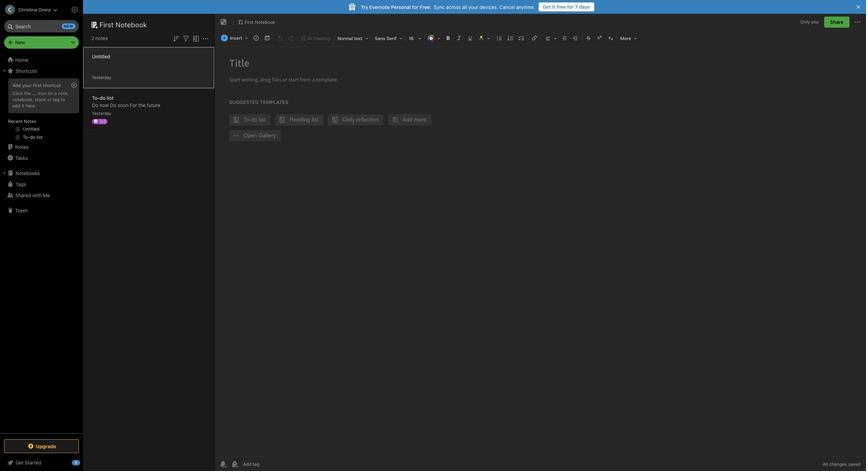 Task type: describe. For each thing, give the bounding box(es) containing it.
the inside to-do list do now do soon for the future
[[138, 102, 146, 108]]

it inside button
[[552, 4, 555, 10]]

indent image
[[560, 33, 570, 43]]

superscript image
[[595, 33, 605, 43]]

new
[[64, 24, 73, 28]]

recent
[[8, 119, 23, 124]]

sans
[[375, 36, 385, 41]]

untitled
[[92, 53, 110, 59]]

serif
[[387, 36, 397, 41]]

Account field
[[0, 3, 58, 17]]

all
[[462, 4, 467, 10]]

Note Editor text field
[[215, 47, 866, 458]]

Highlight field
[[476, 33, 492, 43]]

new
[[15, 39, 25, 45]]

more actions image
[[854, 18, 862, 26]]

icon on a note, notebook, stack or tag to add it here.
[[12, 91, 69, 109]]

trash link
[[0, 205, 83, 216]]

sync
[[434, 4, 445, 10]]

get it free for 7 days
[[543, 4, 590, 10]]

trash
[[15, 208, 28, 214]]

on
[[48, 91, 53, 96]]

calendar event image
[[262, 33, 272, 43]]

group inside tree
[[0, 76, 83, 144]]

bold image
[[443, 33, 453, 43]]

overa
[[38, 7, 51, 12]]

get started
[[16, 460, 41, 466]]

Search text field
[[9, 20, 74, 33]]

to-do list do now do soon for the future
[[92, 95, 160, 108]]

...
[[32, 91, 37, 96]]

Add filters field
[[182, 34, 190, 43]]

new search field
[[9, 20, 75, 33]]

expand note image
[[220, 18, 228, 26]]

1 horizontal spatial your
[[469, 4, 478, 10]]

for
[[130, 102, 137, 108]]

add your first shortcut
[[12, 83, 61, 88]]

you
[[811, 19, 819, 25]]

now
[[100, 102, 109, 108]]

numbered list image
[[506, 33, 516, 43]]

Heading level field
[[335, 33, 371, 43]]

normal text
[[338, 36, 363, 41]]

days
[[579, 4, 590, 10]]

shared with me link
[[0, 190, 83, 201]]

add a reminder image
[[219, 461, 227, 469]]

strikethrough image
[[584, 33, 593, 43]]

shortcuts button
[[0, 65, 83, 76]]

free
[[557, 4, 566, 10]]

add filters image
[[182, 35, 190, 43]]

shared with me
[[15, 192, 50, 198]]

note,
[[58, 91, 69, 96]]

0 horizontal spatial first
[[100, 21, 114, 29]]

to
[[61, 97, 65, 102]]

1 horizontal spatial more actions field
[[854, 17, 862, 28]]

notebook inside button
[[255, 19, 275, 25]]

stack
[[35, 97, 46, 102]]

notebook,
[[12, 97, 34, 102]]

all
[[823, 462, 828, 468]]

6
[[75, 461, 77, 465]]

it inside 'icon on a note, notebook, stack or tag to add it here.'
[[22, 103, 24, 109]]

share
[[830, 19, 844, 25]]

free:
[[420, 4, 431, 10]]

try
[[361, 4, 368, 10]]

Help and Learning task checklist field
[[0, 458, 83, 469]]

add tag image
[[231, 461, 239, 469]]

0 vertical spatial notes
[[24, 119, 36, 124]]

your inside group
[[22, 83, 32, 88]]

do
[[100, 95, 106, 101]]

tree containing home
[[0, 54, 83, 434]]

tasks
[[15, 155, 28, 161]]

shortcut
[[43, 83, 61, 88]]

home
[[15, 57, 28, 63]]

settings image
[[71, 6, 79, 14]]

only you
[[801, 19, 819, 25]]

notes
[[95, 35, 108, 41]]

task image
[[251, 33, 261, 43]]

0 horizontal spatial first notebook
[[100, 21, 147, 29]]

for for free:
[[412, 4, 419, 10]]

click
[[12, 91, 23, 96]]

Font color field
[[425, 33, 443, 43]]

outdent image
[[571, 33, 581, 43]]

0/3
[[100, 119, 106, 124]]

add
[[12, 103, 20, 109]]

christina overa
[[18, 7, 51, 12]]

Font family field
[[372, 33, 405, 43]]

shortcuts
[[16, 68, 37, 74]]

note window element
[[215, 14, 866, 472]]

me
[[43, 192, 50, 198]]

bulleted list image
[[495, 33, 505, 43]]

evernote
[[369, 4, 390, 10]]

anytime.
[[516, 4, 535, 10]]

7
[[575, 4, 578, 10]]

normal
[[338, 36, 353, 41]]



Task type: locate. For each thing, give the bounding box(es) containing it.
do down list in the left top of the page
[[110, 102, 116, 108]]

1 do from the left
[[92, 102, 98, 108]]

1 vertical spatial the
[[138, 102, 146, 108]]

2 for from the left
[[412, 4, 419, 10]]

notes right recent
[[24, 119, 36, 124]]

0 horizontal spatial notebook
[[116, 21, 147, 29]]

notebook
[[255, 19, 275, 25], [116, 21, 147, 29]]

1 for from the left
[[567, 4, 574, 10]]

with
[[32, 192, 42, 198]]

it down 'notebook,'
[[22, 103, 24, 109]]

1 vertical spatial yesterday
[[92, 111, 111, 116]]

16
[[409, 36, 414, 41]]

yesterday up do on the top left of page
[[92, 75, 111, 80]]

tags
[[16, 181, 26, 187]]

0 horizontal spatial get
[[16, 460, 24, 466]]

first
[[245, 19, 254, 25], [100, 21, 114, 29]]

across
[[446, 4, 461, 10]]

for
[[567, 4, 574, 10], [412, 4, 419, 10]]

your up click the ... in the left top of the page
[[22, 83, 32, 88]]

get it free for 7 days button
[[539, 2, 594, 11]]

tag
[[53, 97, 60, 102]]

get for get it free for 7 days
[[543, 4, 551, 10]]

try evernote personal for free: sync across all your devices. cancel anytime.
[[361, 4, 535, 10]]

for left free: on the top left of page
[[412, 4, 419, 10]]

started
[[25, 460, 41, 466]]

More actions field
[[854, 17, 862, 28], [202, 34, 210, 43]]

for for 7
[[567, 4, 574, 10]]

first up task image
[[245, 19, 254, 25]]

more
[[620, 36, 631, 41]]

the
[[24, 91, 31, 96], [138, 102, 146, 108]]

text
[[354, 36, 363, 41]]

tree
[[0, 54, 83, 434]]

Add tag field
[[242, 462, 294, 468]]

the inside tree
[[24, 91, 31, 96]]

add
[[12, 83, 21, 88]]

tasks button
[[0, 153, 83, 164]]

cancel
[[500, 4, 515, 10]]

icon
[[38, 91, 47, 96]]

0 vertical spatial it
[[552, 4, 555, 10]]

1 horizontal spatial get
[[543, 4, 551, 10]]

more actions field right "share" button
[[854, 17, 862, 28]]

italic image
[[454, 33, 464, 43]]

1 horizontal spatial first
[[245, 19, 254, 25]]

2 notes
[[91, 35, 108, 41]]

0 horizontal spatial for
[[412, 4, 419, 10]]

0 vertical spatial yesterday
[[92, 75, 111, 80]]

for left the 7 on the right top of the page
[[567, 4, 574, 10]]

2 yesterday from the top
[[92, 111, 111, 116]]

get left the free on the right of page
[[543, 4, 551, 10]]

insert
[[230, 35, 242, 41]]

notebooks
[[16, 170, 40, 176]]

tags button
[[0, 179, 83, 190]]

1 vertical spatial it
[[22, 103, 24, 109]]

shared
[[15, 192, 31, 198]]

Insert field
[[219, 33, 250, 43]]

future
[[147, 102, 160, 108]]

first inside button
[[245, 19, 254, 25]]

checklist image
[[517, 33, 527, 43]]

Sort options field
[[172, 34, 180, 43]]

first notebook
[[245, 19, 275, 25], [100, 21, 147, 29]]

Alignment field
[[542, 33, 559, 43]]

click to collapse image
[[80, 459, 86, 467]]

or
[[47, 97, 52, 102]]

Font size field
[[406, 33, 424, 43]]

1 horizontal spatial notebook
[[255, 19, 275, 25]]

personal
[[391, 4, 411, 10]]

0 vertical spatial your
[[469, 4, 478, 10]]

soon
[[118, 102, 129, 108]]

click the ...
[[12, 91, 37, 96]]

notes
[[24, 119, 36, 124], [15, 144, 28, 150]]

0 vertical spatial more actions field
[[854, 17, 862, 28]]

first up notes
[[100, 21, 114, 29]]

2 do from the left
[[110, 102, 116, 108]]

yesterday up 0/3 on the top
[[92, 111, 111, 116]]

here.
[[26, 103, 36, 109]]

first notebook inside first notebook button
[[245, 19, 275, 25]]

1 vertical spatial notes
[[15, 144, 28, 150]]

get for get started
[[16, 460, 24, 466]]

0 horizontal spatial more actions field
[[202, 34, 210, 43]]

1 vertical spatial your
[[22, 83, 32, 88]]

underline image
[[465, 33, 475, 43]]

first notebook up task image
[[245, 19, 275, 25]]

first
[[33, 83, 42, 88]]

get left started
[[16, 460, 24, 466]]

to-
[[92, 95, 100, 101]]

0 vertical spatial get
[[543, 4, 551, 10]]

it
[[552, 4, 555, 10], [22, 103, 24, 109]]

do down to- at the top of page
[[92, 102, 98, 108]]

1 horizontal spatial first notebook
[[245, 19, 275, 25]]

0 horizontal spatial do
[[92, 102, 98, 108]]

a
[[54, 91, 57, 96]]

notes link
[[0, 141, 83, 153]]

new button
[[4, 36, 79, 49]]

0 horizontal spatial your
[[22, 83, 32, 88]]

1 horizontal spatial the
[[138, 102, 146, 108]]

all changes saved
[[823, 462, 861, 468]]

group
[[0, 76, 83, 144]]

subscript image
[[606, 33, 616, 43]]

upgrade
[[36, 444, 56, 450]]

2
[[91, 35, 94, 41]]

1 vertical spatial more actions field
[[202, 34, 210, 43]]

the left the ...
[[24, 91, 31, 96]]

do
[[92, 102, 98, 108], [110, 102, 116, 108]]

0 horizontal spatial the
[[24, 91, 31, 96]]

sans serif
[[375, 36, 397, 41]]

first notebook button
[[236, 17, 278, 27]]

more actions field right view options field
[[202, 34, 210, 43]]

notes up tasks
[[15, 144, 28, 150]]

share button
[[824, 17, 850, 28]]

for inside button
[[567, 4, 574, 10]]

0 vertical spatial the
[[24, 91, 31, 96]]

insert link image
[[530, 33, 539, 43]]

get inside button
[[543, 4, 551, 10]]

1 vertical spatial get
[[16, 460, 24, 466]]

recent notes
[[8, 119, 36, 124]]

1 horizontal spatial do
[[110, 102, 116, 108]]

1 horizontal spatial it
[[552, 4, 555, 10]]

0 horizontal spatial it
[[22, 103, 24, 109]]

notebooks link
[[0, 168, 83, 179]]

upgrade button
[[4, 440, 79, 454]]

first notebook up notes
[[100, 21, 147, 29]]

changes
[[830, 462, 847, 468]]

get
[[543, 4, 551, 10], [16, 460, 24, 466]]

yesterday
[[92, 75, 111, 80], [92, 111, 111, 116]]

list
[[107, 95, 114, 101]]

group containing add your first shortcut
[[0, 76, 83, 144]]

the right for
[[138, 102, 146, 108]]

devices.
[[480, 4, 498, 10]]

More field
[[618, 33, 639, 43]]

christina
[[18, 7, 37, 12]]

get inside help and learning task checklist field
[[16, 460, 24, 466]]

expand notebooks image
[[2, 170, 7, 176]]

saved
[[848, 462, 861, 468]]

1 horizontal spatial for
[[567, 4, 574, 10]]

your
[[469, 4, 478, 10], [22, 83, 32, 88]]

home link
[[0, 54, 83, 65]]

your right all
[[469, 4, 478, 10]]

only
[[801, 19, 810, 25]]

1 yesterday from the top
[[92, 75, 111, 80]]

it left the free on the right of page
[[552, 4, 555, 10]]

View options field
[[190, 34, 200, 43]]

more actions image
[[202, 35, 210, 43]]



Task type: vqa. For each thing, say whether or not it's contained in the screenshot.
'Add tag' "Field"
yes



